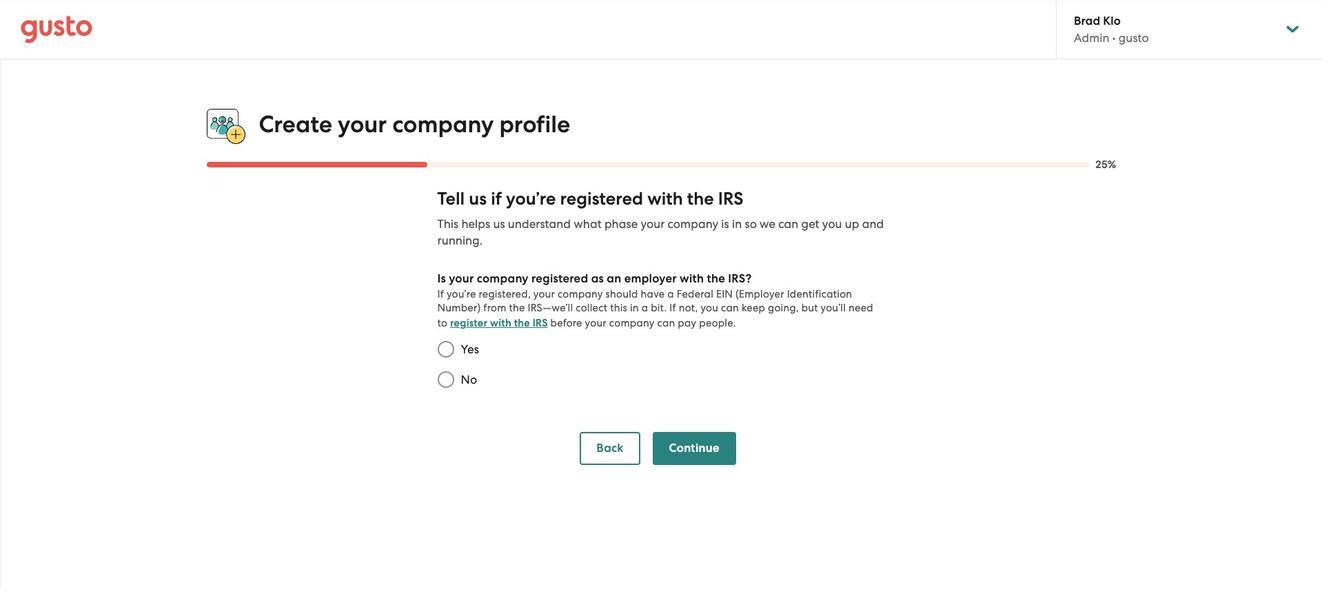 Task type: describe. For each thing, give the bounding box(es) containing it.
0 vertical spatial registered
[[560, 188, 644, 210]]

you inside this helps us understand what phase your company is in so we can get you up and running.
[[823, 217, 842, 231]]

gusto
[[1119, 31, 1149, 45]]

0 horizontal spatial us
[[469, 188, 487, 210]]

create your company profile
[[259, 110, 571, 139]]

your down collect
[[585, 317, 607, 330]]

the down the irs—we'll
[[514, 317, 530, 330]]

but
[[802, 302, 818, 315]]

get
[[802, 217, 820, 231]]

brad
[[1074, 14, 1101, 28]]

klo
[[1104, 14, 1121, 28]]

brad klo admin • gusto
[[1074, 14, 1149, 45]]

continue
[[669, 442, 720, 456]]

your right 'create'
[[338, 110, 387, 139]]

ein
[[716, 288, 733, 301]]

in inside this helps us understand what phase your company is in so we can get you up and running.
[[732, 217, 742, 231]]

in inside if you're registered, your company should have a federal ein (employer identification number) from the irs—we'll collect this in a bit. if not, you can keep going, but you'll need to
[[630, 302, 639, 315]]

no
[[461, 373, 478, 387]]

1 horizontal spatial you're
[[506, 188, 556, 210]]

back link
[[580, 433, 640, 466]]

Yes radio
[[431, 335, 461, 365]]

0 horizontal spatial irs
[[533, 317, 548, 330]]

bit.
[[651, 302, 667, 315]]

if you're registered, your company should have a federal ein (employer identification number) from the irs—we'll collect this in a bit. if not, you can keep going, but you'll need to
[[438, 288, 874, 330]]

admin
[[1074, 31, 1110, 45]]

from
[[484, 302, 507, 315]]

going,
[[768, 302, 799, 315]]

understand
[[508, 217, 571, 231]]

an
[[607, 272, 622, 286]]

is
[[438, 272, 446, 286]]

if
[[491, 188, 502, 210]]

and
[[863, 217, 884, 231]]

1 horizontal spatial irs
[[718, 188, 744, 210]]

tell us if you're registered with the irs
[[438, 188, 744, 210]]

1 vertical spatial if
[[670, 302, 676, 315]]

the up the 'ein'
[[707, 272, 726, 286]]

1 vertical spatial registered
[[532, 272, 589, 286]]

us inside this helps us understand what phase your company is in so we can get you up and running.
[[493, 217, 505, 231]]

•
[[1113, 31, 1116, 45]]

No radio
[[431, 365, 461, 395]]

2 vertical spatial can
[[658, 317, 675, 330]]

need
[[849, 302, 874, 315]]

can inside if you're registered, your company should have a federal ein (employer identification number) from the irs—we'll collect this in a bit. if not, you can keep going, but you'll need to
[[721, 302, 739, 315]]

as
[[591, 272, 604, 286]]

this
[[438, 217, 459, 231]]

running.
[[438, 234, 483, 248]]

1 vertical spatial with
[[680, 272, 704, 286]]

so
[[745, 217, 757, 231]]



Task type: vqa. For each thing, say whether or not it's contained in the screenshot.
WORK
no



Task type: locate. For each thing, give the bounding box(es) containing it.
registered up the irs—we'll
[[532, 272, 589, 286]]

register with the irs link
[[450, 317, 548, 330]]

0 vertical spatial if
[[438, 288, 444, 301]]

up
[[845, 217, 860, 231]]

0 vertical spatial irs
[[718, 188, 744, 210]]

0 vertical spatial can
[[779, 217, 799, 231]]

0 horizontal spatial can
[[658, 317, 675, 330]]

phase
[[605, 217, 638, 231]]

can down the bit.
[[658, 317, 675, 330]]

yes
[[461, 343, 479, 357]]

0 vertical spatial in
[[732, 217, 742, 231]]

(employer
[[736, 288, 785, 301]]

0 vertical spatial a
[[668, 288, 674, 301]]

your right the phase on the left top of the page
[[641, 217, 665, 231]]

0 horizontal spatial you
[[701, 302, 719, 315]]

company inside this helps us understand what phase your company is in so we can get you up and running.
[[668, 217, 719, 231]]

your
[[338, 110, 387, 139], [641, 217, 665, 231], [449, 272, 474, 286], [534, 288, 555, 301], [585, 317, 607, 330]]

irs up is
[[718, 188, 744, 210]]

your right is
[[449, 272, 474, 286]]

0 horizontal spatial if
[[438, 288, 444, 301]]

irs down the irs—we'll
[[533, 317, 548, 330]]

if down is
[[438, 288, 444, 301]]

can
[[779, 217, 799, 231], [721, 302, 739, 315], [658, 317, 675, 330]]

registered up what
[[560, 188, 644, 210]]

you up people. on the right bottom of the page
[[701, 302, 719, 315]]

25%
[[1096, 159, 1117, 171]]

0 vertical spatial you're
[[506, 188, 556, 210]]

us left if
[[469, 188, 487, 210]]

1 vertical spatial a
[[642, 302, 648, 315]]

helps
[[462, 217, 490, 231]]

can down the 'ein'
[[721, 302, 739, 315]]

a right "have"
[[668, 288, 674, 301]]

1 vertical spatial irs
[[533, 317, 548, 330]]

2 vertical spatial with
[[490, 317, 512, 330]]

number)
[[438, 302, 481, 315]]

in right this
[[630, 302, 639, 315]]

identification
[[787, 288, 853, 301]]

with
[[648, 188, 683, 210], [680, 272, 704, 286], [490, 317, 512, 330]]

registered,
[[479, 288, 531, 301]]

1 horizontal spatial if
[[670, 302, 676, 315]]

a
[[668, 288, 674, 301], [642, 302, 648, 315]]

should
[[606, 288, 638, 301]]

you're up understand on the top left of page
[[506, 188, 556, 210]]

what
[[574, 217, 602, 231]]

in
[[732, 217, 742, 231], [630, 302, 639, 315]]

1 vertical spatial you're
[[447, 288, 476, 301]]

collect
[[576, 302, 608, 315]]

company
[[392, 110, 494, 139], [668, 217, 719, 231], [477, 272, 529, 286], [558, 288, 603, 301], [610, 317, 655, 330]]

to
[[438, 317, 448, 330]]

in right is
[[732, 217, 742, 231]]

irs?
[[728, 272, 752, 286]]

people.
[[699, 317, 736, 330]]

us
[[469, 188, 487, 210], [493, 217, 505, 231]]

the down registered,
[[509, 302, 525, 315]]

1 horizontal spatial you
[[823, 217, 842, 231]]

can right we
[[779, 217, 799, 231]]

profile
[[500, 110, 571, 139]]

you'll
[[821, 302, 846, 315]]

with up this helps us understand what phase your company is in so we can get you up and running. at the top of the page
[[648, 188, 683, 210]]

with up federal
[[680, 272, 704, 286]]

you
[[823, 217, 842, 231], [701, 302, 719, 315]]

the inside if you're registered, your company should have a federal ein (employer identification number) from the irs—we'll collect this in a bit. if not, you can keep going, but you'll need to
[[509, 302, 525, 315]]

is
[[722, 217, 729, 231]]

0 vertical spatial with
[[648, 188, 683, 210]]

a left the bit.
[[642, 302, 648, 315]]

keep
[[742, 302, 766, 315]]

1 horizontal spatial a
[[668, 288, 674, 301]]

before
[[551, 317, 583, 330]]

is your company registered as an employer with the irs?
[[438, 272, 752, 286]]

continue button
[[653, 433, 736, 466]]

your inside this helps us understand what phase your company is in so we can get you up and running.
[[641, 217, 665, 231]]

you're inside if you're registered, your company should have a federal ein (employer identification number) from the irs—we'll collect this in a bit. if not, you can keep going, but you'll need to
[[447, 288, 476, 301]]

registered
[[560, 188, 644, 210], [532, 272, 589, 286]]

your inside if you're registered, your company should have a federal ein (employer identification number) from the irs—we'll collect this in a bit. if not, you can keep going, but you'll need to
[[534, 288, 555, 301]]

this helps us understand what phase your company is in so we can get you up and running.
[[438, 217, 884, 248]]

0 horizontal spatial you're
[[447, 288, 476, 301]]

1 horizontal spatial us
[[493, 217, 505, 231]]

you're up number)
[[447, 288, 476, 301]]

1 horizontal spatial can
[[721, 302, 739, 315]]

0 vertical spatial us
[[469, 188, 487, 210]]

the up this helps us understand what phase your company is in so we can get you up and running. at the top of the page
[[687, 188, 714, 210]]

not,
[[679, 302, 698, 315]]

your up the irs—we'll
[[534, 288, 555, 301]]

1 vertical spatial you
[[701, 302, 719, 315]]

1 vertical spatial us
[[493, 217, 505, 231]]

home image
[[21, 16, 92, 43]]

with down from
[[490, 317, 512, 330]]

irs—we'll
[[528, 302, 573, 315]]

the
[[687, 188, 714, 210], [707, 272, 726, 286], [509, 302, 525, 315], [514, 317, 530, 330]]

we
[[760, 217, 776, 231]]

0 horizontal spatial a
[[642, 302, 648, 315]]

have
[[641, 288, 665, 301]]

pay
[[678, 317, 697, 330]]

tell
[[438, 188, 465, 210]]

can inside this helps us understand what phase your company is in so we can get you up and running.
[[779, 217, 799, 231]]

0 vertical spatial you
[[823, 217, 842, 231]]

you inside if you're registered, your company should have a federal ein (employer identification number) from the irs—we'll collect this in a bit. if not, you can keep going, but you'll need to
[[701, 302, 719, 315]]

1 vertical spatial in
[[630, 302, 639, 315]]

us right helps at left top
[[493, 217, 505, 231]]

0 horizontal spatial in
[[630, 302, 639, 315]]

2 horizontal spatial can
[[779, 217, 799, 231]]

company inside if you're registered, your company should have a federal ein (employer identification number) from the irs—we'll collect this in a bit. if not, you can keep going, but you'll need to
[[558, 288, 603, 301]]

this
[[610, 302, 628, 315]]

employer
[[625, 272, 677, 286]]

register with the irs before your company can pay people.
[[450, 317, 736, 330]]

if
[[438, 288, 444, 301], [670, 302, 676, 315]]

1 vertical spatial can
[[721, 302, 739, 315]]

create
[[259, 110, 332, 139]]

irs
[[718, 188, 744, 210], [533, 317, 548, 330]]

back
[[597, 442, 624, 456]]

if right the bit.
[[670, 302, 676, 315]]

you left up
[[823, 217, 842, 231]]

1 horizontal spatial in
[[732, 217, 742, 231]]

you're
[[506, 188, 556, 210], [447, 288, 476, 301]]

federal
[[677, 288, 714, 301]]

register
[[450, 317, 488, 330]]



